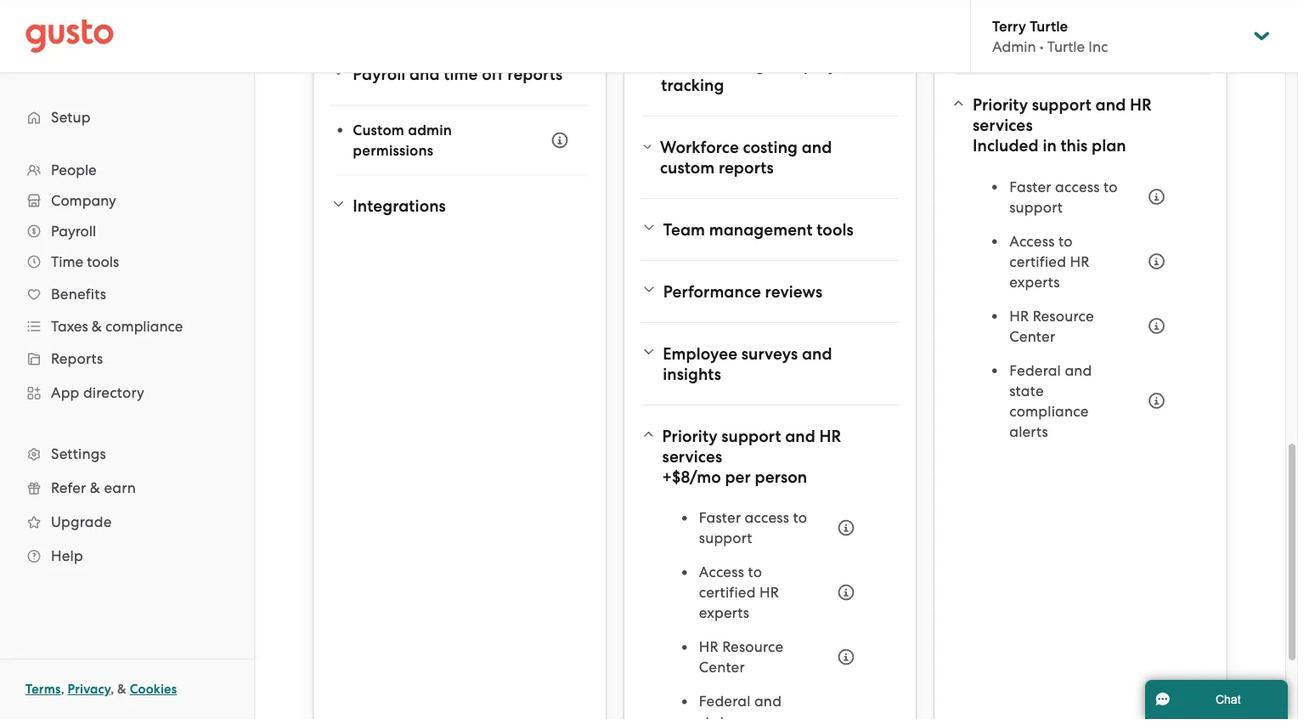 Task type: vqa. For each thing, say whether or not it's contained in the screenshot.
We in the top left of the page
no



Task type: describe. For each thing, give the bounding box(es) containing it.
inc
[[1089, 38, 1109, 55]]

payroll and time off reports
[[353, 65, 563, 84]]

payroll button
[[17, 216, 237, 247]]

admin
[[408, 121, 452, 139]]

priority support and hr services +$8/mo per person
[[663, 426, 842, 487]]

settings
[[51, 445, 106, 462]]

access for person
[[745, 509, 790, 526]]

workforce
[[661, 137, 739, 157]]

upgrade link
[[17, 507, 237, 537]]

•
[[1040, 38, 1044, 55]]

project
[[804, 55, 858, 74]]

access for +$8/mo
[[699, 564, 745, 581]]

experts for +$8/mo
[[699, 604, 750, 621]]

0 vertical spatial tracking
[[703, 55, 766, 74]]

and inside time tracking and project tracking
[[770, 55, 800, 74]]

support down per
[[699, 530, 753, 547]]

benefits
[[51, 286, 106, 303]]

help
[[51, 547, 83, 564]]

in
[[1043, 136, 1057, 156]]

terms , privacy , & cookies
[[26, 682, 177, 697]]

taxes & compliance
[[51, 318, 183, 335]]

+$8/mo
[[663, 467, 722, 487]]

support inside priority support and hr services included in this plan
[[1033, 95, 1092, 115]]

privacy link
[[68, 682, 111, 697]]

and inside federal and stat
[[755, 693, 782, 710]]

app directory
[[51, 384, 145, 401]]

team
[[664, 220, 706, 239]]

employee surveys and insights
[[663, 344, 833, 384]]

faster access to support for this
[[1010, 178, 1118, 216]]

time for time tools
[[51, 253, 83, 270]]

setup link
[[17, 102, 237, 133]]

taxes
[[51, 318, 88, 335]]

payroll for payroll
[[51, 223, 96, 240]]

certified for in
[[1010, 253, 1067, 270]]

app
[[51, 384, 79, 401]]

custom admin permissions
[[353, 121, 452, 159]]

services for +$8/mo
[[663, 447, 723, 466]]

and inside employee surveys and insights
[[802, 344, 833, 363]]

employee surveys and insights button
[[642, 333, 900, 394]]

workforce costing and custom reports
[[661, 137, 833, 177]]

chat
[[1216, 693, 1242, 706]]

performance
[[664, 282, 762, 301]]

workforce costing and custom reports button
[[642, 127, 900, 188]]

help link
[[17, 541, 237, 571]]

support inside priority support and hr services +$8/mo per person
[[722, 426, 782, 446]]

compliance inside federal and state compliance alerts
[[1010, 403, 1089, 420]]

reports
[[51, 350, 103, 367]]

federal for included
[[1010, 362, 1062, 379]]

terms
[[26, 682, 61, 697]]

insights
[[663, 364, 722, 384]]

people button
[[17, 155, 237, 185]]

resource for person
[[723, 638, 784, 655]]

& for compliance
[[92, 318, 102, 335]]

payroll and time off reports button
[[331, 54, 589, 95]]

benefits link
[[17, 279, 237, 309]]

and inside federal and state compliance alerts
[[1066, 362, 1093, 379]]

off
[[482, 65, 504, 84]]

surveys
[[742, 344, 799, 363]]

state
[[1010, 382, 1045, 399]]

faster for +$8/mo
[[699, 509, 741, 526]]

per
[[725, 467, 751, 487]]

team management tools
[[664, 220, 854, 239]]

reviews
[[766, 282, 823, 301]]

app directory link
[[17, 377, 237, 408]]

2 vertical spatial &
[[117, 682, 127, 697]]

faster access to support for person
[[699, 509, 808, 547]]

faster for included
[[1010, 178, 1052, 195]]

access for this
[[1056, 178, 1101, 195]]

terry
[[993, 17, 1027, 35]]

priority support and hr services included in this plan
[[973, 95, 1152, 156]]

time tracking and project tracking
[[662, 55, 858, 95]]

1 vertical spatial tracking
[[662, 75, 725, 95]]

payroll for payroll and time off reports
[[353, 65, 406, 84]]

1 vertical spatial turtle
[[1048, 38, 1086, 55]]

time tools
[[51, 253, 119, 270]]

setup
[[51, 109, 91, 126]]



Task type: locate. For each thing, give the bounding box(es) containing it.
0 horizontal spatial reports
[[508, 65, 563, 84]]

access
[[1056, 178, 1101, 195], [745, 509, 790, 526]]

1 , from the left
[[61, 682, 64, 697]]

compliance up alerts at the bottom right of page
[[1010, 403, 1089, 420]]

federal and stat
[[699, 693, 782, 719]]

0 vertical spatial faster access to support
[[1010, 178, 1118, 216]]

center
[[1010, 328, 1056, 345], [699, 659, 745, 676]]

priority
[[973, 95, 1029, 115], [663, 426, 718, 446]]

and inside priority support and hr services +$8/mo per person
[[786, 426, 816, 446]]

plan
[[1092, 136, 1127, 156]]

certified
[[1010, 253, 1067, 270], [699, 584, 756, 601]]

support
[[1033, 95, 1092, 115], [1010, 199, 1063, 216], [722, 426, 782, 446], [699, 530, 753, 547]]

, left "privacy"
[[61, 682, 64, 697]]

access for included
[[1010, 233, 1055, 250]]

1 vertical spatial center
[[699, 659, 745, 676]]

services inside priority support and hr services included in this plan
[[973, 116, 1033, 135]]

support up per
[[722, 426, 782, 446]]

0 horizontal spatial federal
[[699, 693, 751, 710]]

0 vertical spatial federal
[[1010, 362, 1062, 379]]

access to certified hr experts for per
[[699, 564, 780, 621]]

and
[[770, 55, 800, 74], [410, 65, 440, 84], [1096, 95, 1127, 115], [802, 137, 833, 157], [802, 344, 833, 363], [1066, 362, 1093, 379], [786, 426, 816, 446], [755, 693, 782, 710]]

hr resource center up federal and stat
[[699, 638, 784, 676]]

1 horizontal spatial access
[[1056, 178, 1101, 195]]

compliance inside dropdown button
[[106, 318, 183, 335]]

center up federal and stat
[[699, 659, 745, 676]]

payroll inside dropdown button
[[353, 65, 406, 84]]

time
[[444, 65, 478, 84]]

0 vertical spatial tools
[[817, 220, 854, 239]]

and inside priority support and hr services included in this plan
[[1096, 95, 1127, 115]]

& for earn
[[90, 479, 100, 496]]

1 vertical spatial compliance
[[1010, 403, 1089, 420]]

1 vertical spatial services
[[663, 447, 723, 466]]

hr inside priority support and hr services included in this plan
[[1131, 95, 1152, 115]]

hr inside priority support and hr services +$8/mo per person
[[820, 426, 842, 446]]

0 horizontal spatial services
[[663, 447, 723, 466]]

1 horizontal spatial hr resource center
[[1010, 307, 1095, 345]]

company
[[51, 192, 116, 209]]

0 vertical spatial time
[[662, 55, 699, 74]]

0 horizontal spatial experts
[[699, 604, 750, 621]]

1 horizontal spatial services
[[973, 116, 1033, 135]]

& right taxes
[[92, 318, 102, 335]]

list containing people
[[0, 155, 254, 573]]

gusto navigation element
[[0, 73, 254, 600]]

performance reviews
[[664, 282, 823, 301]]

0 horizontal spatial hr resource center
[[699, 638, 784, 676]]

0 vertical spatial access
[[1010, 233, 1055, 250]]

support up in
[[1033, 95, 1092, 115]]

directory
[[83, 384, 145, 401]]

faster down per
[[699, 509, 741, 526]]

1 horizontal spatial reports
[[719, 158, 774, 177]]

home image
[[26, 19, 114, 53]]

1 vertical spatial faster access to support
[[699, 509, 808, 547]]

federal
[[1010, 362, 1062, 379], [699, 693, 751, 710]]

resource
[[1033, 307, 1095, 324], [723, 638, 784, 655]]

refer
[[51, 479, 86, 496]]

payroll up custom
[[353, 65, 406, 84]]

0 horizontal spatial priority
[[663, 426, 718, 446]]

0 vertical spatial compliance
[[106, 318, 183, 335]]

0 horizontal spatial access
[[699, 564, 745, 581]]

1 horizontal spatial compliance
[[1010, 403, 1089, 420]]

0 vertical spatial resource
[[1033, 307, 1095, 324]]

0 vertical spatial reports
[[508, 65, 563, 84]]

resource up state
[[1033, 307, 1095, 324]]

0 horizontal spatial payroll
[[51, 223, 96, 240]]

time tools button
[[17, 247, 237, 277]]

1 horizontal spatial center
[[1010, 328, 1056, 345]]

1 vertical spatial access to certified hr experts
[[699, 564, 780, 621]]

1 horizontal spatial federal
[[1010, 362, 1062, 379]]

1 vertical spatial reports
[[719, 158, 774, 177]]

0 vertical spatial certified
[[1010, 253, 1067, 270]]

custom
[[661, 158, 715, 177]]

reports
[[508, 65, 563, 84], [719, 158, 774, 177]]

company button
[[17, 185, 237, 216]]

reports right off
[[508, 65, 563, 84]]

resource up federal and stat
[[723, 638, 784, 655]]

0 horizontal spatial faster
[[699, 509, 741, 526]]

access down person
[[745, 509, 790, 526]]

0 vertical spatial experts
[[1010, 273, 1061, 290]]

1 horizontal spatial experts
[[1010, 273, 1061, 290]]

access to certified hr experts
[[1010, 233, 1090, 290], [699, 564, 780, 621]]

federal inside federal and state compliance alerts
[[1010, 362, 1062, 379]]

time up workforce
[[662, 55, 699, 74]]

taxes & compliance button
[[17, 311, 237, 342]]

0 horizontal spatial resource
[[723, 638, 784, 655]]

resource for this
[[1033, 307, 1095, 324]]

tools down the payroll "dropdown button"
[[87, 253, 119, 270]]

1 vertical spatial resource
[[723, 638, 784, 655]]

&
[[92, 318, 102, 335], [90, 479, 100, 496], [117, 682, 127, 697]]

1 vertical spatial time
[[51, 253, 83, 270]]

0 horizontal spatial center
[[699, 659, 745, 676]]

, left cookies
[[111, 682, 114, 697]]

0 horizontal spatial faster access to support
[[699, 509, 808, 547]]

faster down in
[[1010, 178, 1052, 195]]

0 horizontal spatial certified
[[699, 584, 756, 601]]

0 vertical spatial access
[[1056, 178, 1101, 195]]

1 horizontal spatial certified
[[1010, 253, 1067, 270]]

1 vertical spatial experts
[[699, 604, 750, 621]]

reports down costing
[[719, 158, 774, 177]]

turtle up •
[[1030, 17, 1069, 35]]

center for +$8/mo
[[699, 659, 745, 676]]

0 vertical spatial hr resource center
[[1010, 307, 1095, 345]]

0 vertical spatial access to certified hr experts
[[1010, 233, 1090, 290]]

team management tools button
[[642, 209, 900, 250]]

0 horizontal spatial time
[[51, 253, 83, 270]]

turtle right •
[[1048, 38, 1086, 55]]

1 horizontal spatial access
[[1010, 233, 1055, 250]]

0 horizontal spatial ,
[[61, 682, 64, 697]]

0 horizontal spatial access to certified hr experts
[[699, 564, 780, 621]]

hr resource center for per
[[699, 638, 784, 676]]

federal inside federal and stat
[[699, 693, 751, 710]]

upgrade
[[51, 513, 112, 530]]

costing
[[743, 137, 798, 157]]

0 vertical spatial faster
[[1010, 178, 1052, 195]]

tracking
[[703, 55, 766, 74], [662, 75, 725, 95]]

1 vertical spatial access
[[745, 509, 790, 526]]

earn
[[104, 479, 136, 496]]

1 vertical spatial payroll
[[51, 223, 96, 240]]

,
[[61, 682, 64, 697], [111, 682, 114, 697]]

priority inside priority support and hr services +$8/mo per person
[[663, 426, 718, 446]]

services inside priority support and hr services +$8/mo per person
[[663, 447, 723, 466]]

permissions
[[353, 142, 434, 159]]

compliance
[[106, 318, 183, 335], [1010, 403, 1089, 420]]

priority up included
[[973, 95, 1029, 115]]

services up included
[[973, 116, 1033, 135]]

hr resource center
[[1010, 307, 1095, 345], [699, 638, 784, 676]]

1 vertical spatial federal
[[699, 693, 751, 710]]

employee
[[663, 344, 738, 363]]

settings link
[[17, 439, 237, 469]]

time for time tracking and project tracking
[[662, 55, 699, 74]]

0 horizontal spatial tools
[[87, 253, 119, 270]]

priority inside priority support and hr services included in this plan
[[973, 95, 1029, 115]]

0 vertical spatial services
[[973, 116, 1033, 135]]

to
[[1104, 178, 1118, 195], [1059, 233, 1073, 250], [794, 509, 808, 526], [749, 564, 763, 581]]

services up +$8/mo
[[663, 447, 723, 466]]

tools inside list
[[87, 253, 119, 270]]

1 horizontal spatial ,
[[111, 682, 114, 697]]

support down in
[[1010, 199, 1063, 216]]

1 horizontal spatial faster
[[1010, 178, 1052, 195]]

included
[[973, 136, 1039, 156]]

cookies
[[130, 682, 177, 697]]

faster access to support
[[1010, 178, 1118, 216], [699, 509, 808, 547]]

experts for included
[[1010, 273, 1061, 290]]

compliance down benefits "link"
[[106, 318, 183, 335]]

time up "benefits"
[[51, 253, 83, 270]]

0 horizontal spatial compliance
[[106, 318, 183, 335]]

& left cookies
[[117, 682, 127, 697]]

integrations
[[353, 196, 446, 216]]

1 horizontal spatial faster access to support
[[1010, 178, 1118, 216]]

1 horizontal spatial time
[[662, 55, 699, 74]]

1 horizontal spatial tools
[[817, 220, 854, 239]]

time inside time tracking and project tracking
[[662, 55, 699, 74]]

0 horizontal spatial access
[[745, 509, 790, 526]]

hr resource center for in
[[1010, 307, 1095, 345]]

refer & earn
[[51, 479, 136, 496]]

hr
[[1131, 95, 1152, 115], [1071, 253, 1090, 270], [1010, 307, 1030, 324], [820, 426, 842, 446], [760, 584, 780, 601], [699, 638, 719, 655]]

1 vertical spatial &
[[90, 479, 100, 496]]

0 vertical spatial center
[[1010, 328, 1056, 345]]

priority for priority support and hr services +$8/mo per person
[[663, 426, 718, 446]]

tools right management
[[817, 220, 854, 239]]

reports for custom
[[719, 158, 774, 177]]

refer & earn link
[[17, 473, 237, 503]]

chat button
[[1146, 680, 1289, 719]]

services for included
[[973, 116, 1033, 135]]

access down this
[[1056, 178, 1101, 195]]

certified for per
[[699, 584, 756, 601]]

terry turtle admin • turtle inc
[[993, 17, 1109, 55]]

0 vertical spatial payroll
[[353, 65, 406, 84]]

turtle
[[1030, 17, 1069, 35], [1048, 38, 1086, 55]]

priority up +$8/mo
[[663, 426, 718, 446]]

1 vertical spatial faster
[[699, 509, 741, 526]]

person
[[755, 467, 808, 487]]

0 vertical spatial &
[[92, 318, 102, 335]]

1 vertical spatial certified
[[699, 584, 756, 601]]

alerts
[[1010, 423, 1049, 440]]

1 horizontal spatial access to certified hr experts
[[1010, 233, 1090, 290]]

1 horizontal spatial payroll
[[353, 65, 406, 84]]

federal for +$8/mo
[[699, 693, 751, 710]]

access
[[1010, 233, 1055, 250], [699, 564, 745, 581]]

and inside workforce costing and custom reports
[[802, 137, 833, 157]]

payroll down company
[[51, 223, 96, 240]]

1 vertical spatial tools
[[87, 253, 119, 270]]

people
[[51, 162, 97, 179]]

performance reviews button
[[642, 271, 900, 312]]

2 , from the left
[[111, 682, 114, 697]]

list
[[957, 9, 1210, 74], [0, 155, 254, 573], [991, 176, 1176, 455], [681, 508, 866, 719]]

0 vertical spatial priority
[[973, 95, 1029, 115]]

terms link
[[26, 682, 61, 697]]

payroll inside "dropdown button"
[[51, 223, 96, 240]]

& left earn
[[90, 479, 100, 496]]

hr resource center up state
[[1010, 307, 1095, 345]]

1 vertical spatial hr resource center
[[699, 638, 784, 676]]

time inside time tools dropdown button
[[51, 253, 83, 270]]

management
[[710, 220, 813, 239]]

center up state
[[1010, 328, 1056, 345]]

federal and state compliance alerts
[[1010, 362, 1093, 440]]

access to certified hr experts for in
[[1010, 233, 1090, 290]]

center for included
[[1010, 328, 1056, 345]]

this
[[1061, 136, 1088, 156]]

admin
[[993, 38, 1037, 55]]

reports link
[[17, 343, 237, 374]]

cookies button
[[130, 679, 177, 700]]

integrations button
[[331, 186, 589, 227]]

time
[[662, 55, 699, 74], [51, 253, 83, 270]]

reports for off
[[508, 65, 563, 84]]

1 horizontal spatial resource
[[1033, 307, 1095, 324]]

1 vertical spatial priority
[[663, 426, 718, 446]]

1 horizontal spatial priority
[[973, 95, 1029, 115]]

faster access to support down this
[[1010, 178, 1118, 216]]

reports inside workforce costing and custom reports
[[719, 158, 774, 177]]

& inside dropdown button
[[92, 318, 102, 335]]

custom
[[353, 121, 405, 139]]

payroll
[[353, 65, 406, 84], [51, 223, 96, 240]]

priority for priority support and hr services included in this plan
[[973, 95, 1029, 115]]

0 vertical spatial turtle
[[1030, 17, 1069, 35]]

tools
[[817, 220, 854, 239], [87, 253, 119, 270]]

privacy
[[68, 682, 111, 697]]

time tracking and project tracking button
[[642, 44, 900, 105]]

1 vertical spatial access
[[699, 564, 745, 581]]

faster access to support down per
[[699, 509, 808, 547]]



